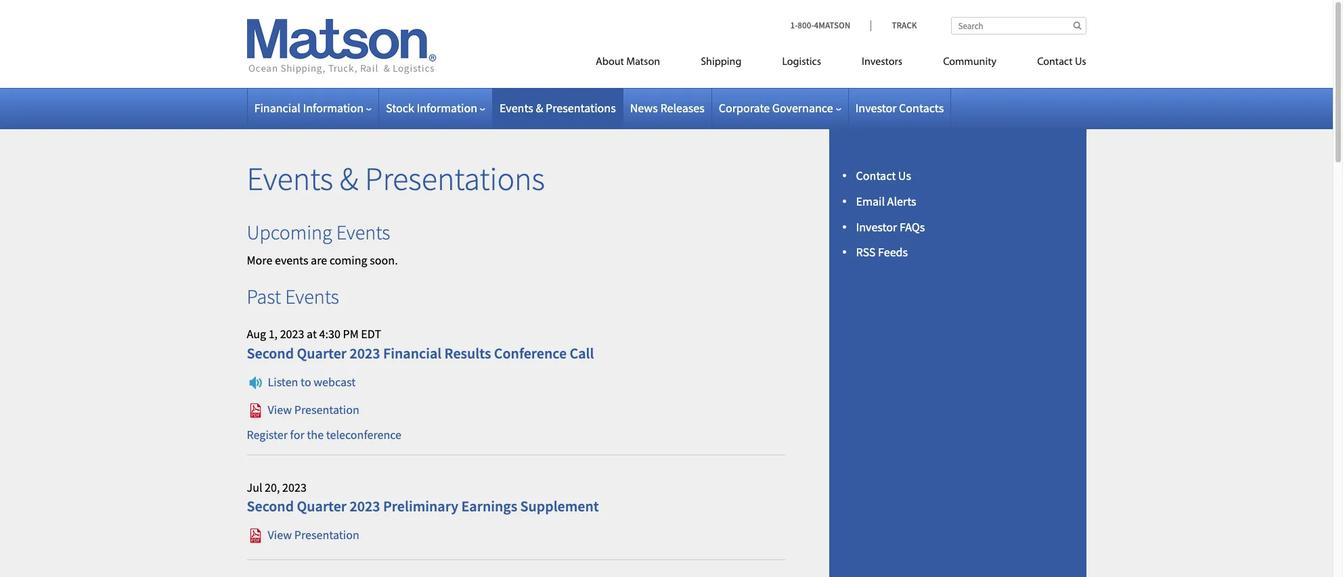 Task type: describe. For each thing, give the bounding box(es) containing it.
conference
[[494, 344, 567, 363]]

governance
[[773, 100, 834, 116]]

0 horizontal spatial presentations
[[365, 159, 545, 199]]

community
[[944, 57, 997, 68]]

news
[[630, 100, 658, 116]]

edt
[[361, 327, 381, 342]]

second inside jul 20, 2023 second quarter 2023 preliminary earnings supplement
[[247, 497, 294, 516]]

corporate governance
[[719, 100, 834, 116]]

1 horizontal spatial &
[[536, 100, 544, 116]]

view inside second quarter 2023 preliminary earnings supplement article
[[268, 528, 292, 543]]

news releases
[[630, 100, 705, 116]]

financial inside aug 1, 2023 at 4:30 pm edt second quarter 2023 financial results conference call
[[383, 344, 442, 363]]

stock information link
[[386, 100, 486, 116]]

0 horizontal spatial contact
[[857, 168, 896, 184]]

past events
[[247, 284, 339, 310]]

listen to webcast
[[268, 374, 356, 390]]

pm
[[343, 327, 359, 342]]

results
[[445, 344, 491, 363]]

shipping
[[701, 57, 742, 68]]

view inside second quarter 2023 financial results conference call article
[[268, 403, 292, 418]]

the
[[307, 427, 324, 443]]

matson
[[627, 57, 661, 68]]

2023 down edt
[[350, 344, 380, 363]]

are
[[311, 252, 327, 268]]

contact us inside top menu navigation
[[1038, 57, 1087, 68]]

second quarter 2023 preliminary earnings supplement link
[[247, 497, 599, 516]]

upcoming
[[247, 219, 332, 245]]

aug 1, 2023 at 4:30 pm edt second quarter 2023 financial results conference call
[[247, 327, 594, 363]]

shipping link
[[681, 50, 762, 78]]

logistics
[[783, 57, 822, 68]]

jul
[[247, 480, 263, 496]]

corporate
[[719, 100, 770, 116]]

listen
[[268, 374, 298, 390]]

1 vertical spatial contact us
[[857, 168, 912, 184]]

coming
[[330, 252, 368, 268]]

presentation inside second quarter 2023 financial results conference call article
[[294, 403, 360, 418]]

presentation inside second quarter 2023 preliminary earnings supplement article
[[294, 528, 360, 543]]

contact inside the contact us link
[[1038, 57, 1073, 68]]

register for the teleconference link
[[247, 427, 402, 443]]

supplement
[[521, 497, 599, 516]]

email
[[857, 194, 885, 209]]

4matson
[[815, 20, 851, 31]]

alerts
[[888, 194, 917, 209]]

jul 20, 2023 second quarter 2023 preliminary earnings supplement
[[247, 480, 599, 516]]

corporate governance link
[[719, 100, 842, 116]]

email alerts
[[857, 194, 917, 209]]

quarter inside aug 1, 2023 at 4:30 pm edt second quarter 2023 financial results conference call
[[297, 344, 347, 363]]

soon.
[[370, 252, 398, 268]]

0 horizontal spatial &
[[340, 159, 359, 199]]

1,
[[269, 327, 278, 342]]

Search search field
[[951, 17, 1087, 35]]

stock
[[386, 100, 414, 116]]

news releases link
[[630, 100, 705, 116]]

more
[[247, 252, 273, 268]]

second quarter 2023 financial results conference call link
[[247, 344, 594, 363]]

0 vertical spatial presentations
[[546, 100, 616, 116]]

view presentation link inside second quarter 2023 financial results conference call article
[[247, 403, 360, 418]]

financial information link
[[254, 100, 372, 116]]

top menu navigation
[[535, 50, 1087, 78]]



Task type: locate. For each thing, give the bounding box(es) containing it.
to
[[301, 374, 311, 390]]

article
[[247, 575, 785, 578]]

information
[[303, 100, 364, 116], [417, 100, 478, 116]]

view
[[268, 403, 292, 418], [268, 528, 292, 543]]

1 vertical spatial view
[[268, 528, 292, 543]]

teleconference
[[326, 427, 402, 443]]

2 information from the left
[[417, 100, 478, 116]]

investor up rss feeds link
[[857, 219, 898, 235]]

0 horizontal spatial contact us link
[[857, 168, 912, 184]]

1 horizontal spatial contact us link
[[1017, 50, 1087, 78]]

2 view from the top
[[268, 528, 292, 543]]

0 vertical spatial second
[[247, 344, 294, 363]]

contact us up email alerts link
[[857, 168, 912, 184]]

second
[[247, 344, 294, 363], [247, 497, 294, 516]]

second down 1,
[[247, 344, 294, 363]]

4:30
[[319, 327, 341, 342]]

investor for investor faqs
[[857, 219, 898, 235]]

contact us link up email alerts link
[[857, 168, 912, 184]]

upcoming  events
[[247, 219, 390, 245]]

financial
[[254, 100, 301, 116], [383, 344, 442, 363]]

1 horizontal spatial financial
[[383, 344, 442, 363]]

1 quarter from the top
[[297, 344, 347, 363]]

1 vertical spatial events & presentations
[[247, 159, 545, 199]]

1 horizontal spatial us
[[1076, 57, 1087, 68]]

0 vertical spatial view presentation link
[[247, 403, 360, 418]]

1 vertical spatial financial
[[383, 344, 442, 363]]

view presentation for view presentation 'link' inside the second quarter 2023 preliminary earnings supplement article
[[268, 528, 360, 543]]

view presentation link down 20, at the left
[[247, 528, 360, 543]]

1 view from the top
[[268, 403, 292, 418]]

1 horizontal spatial presentations
[[546, 100, 616, 116]]

view presentation inside second quarter 2023 financial results conference call article
[[268, 403, 360, 418]]

investor faqs
[[857, 219, 925, 235]]

view presentation link up for
[[247, 403, 360, 418]]

1-800-4matson link
[[791, 20, 871, 31]]

feeds
[[879, 245, 908, 260]]

1 vertical spatial contact us link
[[857, 168, 912, 184]]

second quarter 2023 financial results conference call article
[[247, 316, 785, 456]]

track
[[892, 20, 917, 31]]

us
[[1076, 57, 1087, 68], [899, 168, 912, 184]]

view presentation link
[[247, 403, 360, 418], [247, 528, 360, 543]]

rss
[[857, 245, 876, 260]]

events & presentations link
[[500, 100, 616, 116]]

1-800-4matson
[[791, 20, 851, 31]]

search image
[[1074, 21, 1082, 30]]

1 vertical spatial view presentation link
[[247, 528, 360, 543]]

0 vertical spatial presentation
[[294, 403, 360, 418]]

events
[[275, 252, 309, 268]]

rss feeds
[[857, 245, 908, 260]]

1 vertical spatial view presentation
[[268, 528, 360, 543]]

quarter
[[297, 344, 347, 363], [297, 497, 347, 516]]

information right stock
[[417, 100, 478, 116]]

0 vertical spatial view presentation
[[268, 403, 360, 418]]

investor faqs link
[[857, 219, 925, 235]]

0 vertical spatial contact us
[[1038, 57, 1087, 68]]

view presentation link inside second quarter 2023 preliminary earnings supplement article
[[247, 528, 360, 543]]

investor contacts link
[[856, 100, 944, 116]]

2023
[[280, 327, 304, 342], [350, 344, 380, 363], [283, 480, 307, 496], [350, 497, 380, 516]]

view presentation down 20, at the left
[[268, 528, 360, 543]]

0 vertical spatial contact us link
[[1017, 50, 1087, 78]]

information for financial information
[[303, 100, 364, 116]]

None search field
[[951, 17, 1087, 35]]

2 view presentation link from the top
[[247, 528, 360, 543]]

investor contacts
[[856, 100, 944, 116]]

contact up email
[[857, 168, 896, 184]]

preliminary
[[383, 497, 459, 516]]

us down search image
[[1076, 57, 1087, 68]]

0 horizontal spatial us
[[899, 168, 912, 184]]

2 view presentation from the top
[[268, 528, 360, 543]]

contact us
[[1038, 57, 1087, 68], [857, 168, 912, 184]]

1 vertical spatial presentations
[[365, 159, 545, 199]]

0 horizontal spatial information
[[303, 100, 364, 116]]

20,
[[265, 480, 280, 496]]

800-
[[798, 20, 815, 31]]

0 vertical spatial view
[[268, 403, 292, 418]]

matson image
[[247, 19, 437, 75]]

contact us link down search image
[[1017, 50, 1087, 78]]

second down 20, at the left
[[247, 497, 294, 516]]

0 vertical spatial financial
[[254, 100, 301, 116]]

2023 right 20, at the left
[[283, 480, 307, 496]]

second quarter 2023 preliminary earnings supplement article
[[247, 469, 785, 561]]

2 quarter from the top
[[297, 497, 347, 516]]

0 vertical spatial contact
[[1038, 57, 1073, 68]]

contacts
[[900, 100, 944, 116]]

investors
[[862, 57, 903, 68]]

investor
[[856, 100, 897, 116], [857, 219, 898, 235]]

second inside aug 1, 2023 at 4:30 pm edt second quarter 2023 financial results conference call
[[247, 344, 294, 363]]

webcast
[[314, 374, 356, 390]]

investor down 'investors' link in the top right of the page
[[856, 100, 897, 116]]

us up the alerts
[[899, 168, 912, 184]]

investors link
[[842, 50, 923, 78]]

1 vertical spatial presentation
[[294, 528, 360, 543]]

at
[[307, 327, 317, 342]]

0 vertical spatial events & presentations
[[500, 100, 616, 116]]

1 horizontal spatial information
[[417, 100, 478, 116]]

presentations
[[546, 100, 616, 116], [365, 159, 545, 199]]

1 vertical spatial &
[[340, 159, 359, 199]]

1 view presentation link from the top
[[247, 403, 360, 418]]

0 horizontal spatial financial
[[254, 100, 301, 116]]

presentation
[[294, 403, 360, 418], [294, 528, 360, 543]]

1 view presentation from the top
[[268, 403, 360, 418]]

view up "register"
[[268, 403, 292, 418]]

1 horizontal spatial contact us
[[1038, 57, 1087, 68]]

1 presentation from the top
[[294, 403, 360, 418]]

about matson
[[596, 57, 661, 68]]

1 information from the left
[[303, 100, 364, 116]]

quarter inside jul 20, 2023 second quarter 2023 preliminary earnings supplement
[[297, 497, 347, 516]]

listen to webcast link
[[247, 374, 356, 390]]

2023 right 1,
[[280, 327, 304, 342]]

information for stock information
[[417, 100, 478, 116]]

contact us down search image
[[1038, 57, 1087, 68]]

email alerts link
[[857, 194, 917, 209]]

about
[[596, 57, 624, 68]]

events & presentations
[[500, 100, 616, 116], [247, 159, 545, 199]]

1 second from the top
[[247, 344, 294, 363]]

community link
[[923, 50, 1017, 78]]

track link
[[871, 20, 917, 31]]

call
[[570, 344, 594, 363]]

us inside top menu navigation
[[1076, 57, 1087, 68]]

2023 left preliminary
[[350, 497, 380, 516]]

aug
[[247, 327, 266, 342]]

view presentation inside second quarter 2023 preliminary earnings supplement article
[[268, 528, 360, 543]]

financial information
[[254, 100, 364, 116]]

&
[[536, 100, 544, 116], [340, 159, 359, 199]]

1-
[[791, 20, 798, 31]]

view presentation up the
[[268, 403, 360, 418]]

investor for investor contacts
[[856, 100, 897, 116]]

0 vertical spatial &
[[536, 100, 544, 116]]

1 horizontal spatial contact
[[1038, 57, 1073, 68]]

contact down the 'search' search field
[[1038, 57, 1073, 68]]

register
[[247, 427, 288, 443]]

0 horizontal spatial contact us
[[857, 168, 912, 184]]

more events are coming soon.
[[247, 252, 398, 268]]

logistics link
[[762, 50, 842, 78]]

1 vertical spatial quarter
[[297, 497, 347, 516]]

2 second from the top
[[247, 497, 294, 516]]

view presentation for view presentation 'link' inside second quarter 2023 financial results conference call article
[[268, 403, 360, 418]]

view down 20, at the left
[[268, 528, 292, 543]]

information down the matson image
[[303, 100, 364, 116]]

stock information
[[386, 100, 478, 116]]

releases
[[661, 100, 705, 116]]

past
[[247, 284, 281, 310]]

faqs
[[900, 219, 925, 235]]

1 vertical spatial contact
[[857, 168, 896, 184]]

register for the teleconference
[[247, 427, 402, 443]]

earnings
[[462, 497, 518, 516]]

0 vertical spatial quarter
[[297, 344, 347, 363]]

0 vertical spatial investor
[[856, 100, 897, 116]]

for
[[290, 427, 305, 443]]

1 vertical spatial investor
[[857, 219, 898, 235]]

1 vertical spatial second
[[247, 497, 294, 516]]

rss feeds link
[[857, 245, 908, 260]]

contact
[[1038, 57, 1073, 68], [857, 168, 896, 184]]

0 vertical spatial us
[[1076, 57, 1087, 68]]

2 presentation from the top
[[294, 528, 360, 543]]

1 vertical spatial us
[[899, 168, 912, 184]]

contact us link
[[1017, 50, 1087, 78], [857, 168, 912, 184]]

about matson link
[[576, 50, 681, 78]]



Task type: vqa. For each thing, say whether or not it's contained in the screenshot.
Search 'search field'
yes



